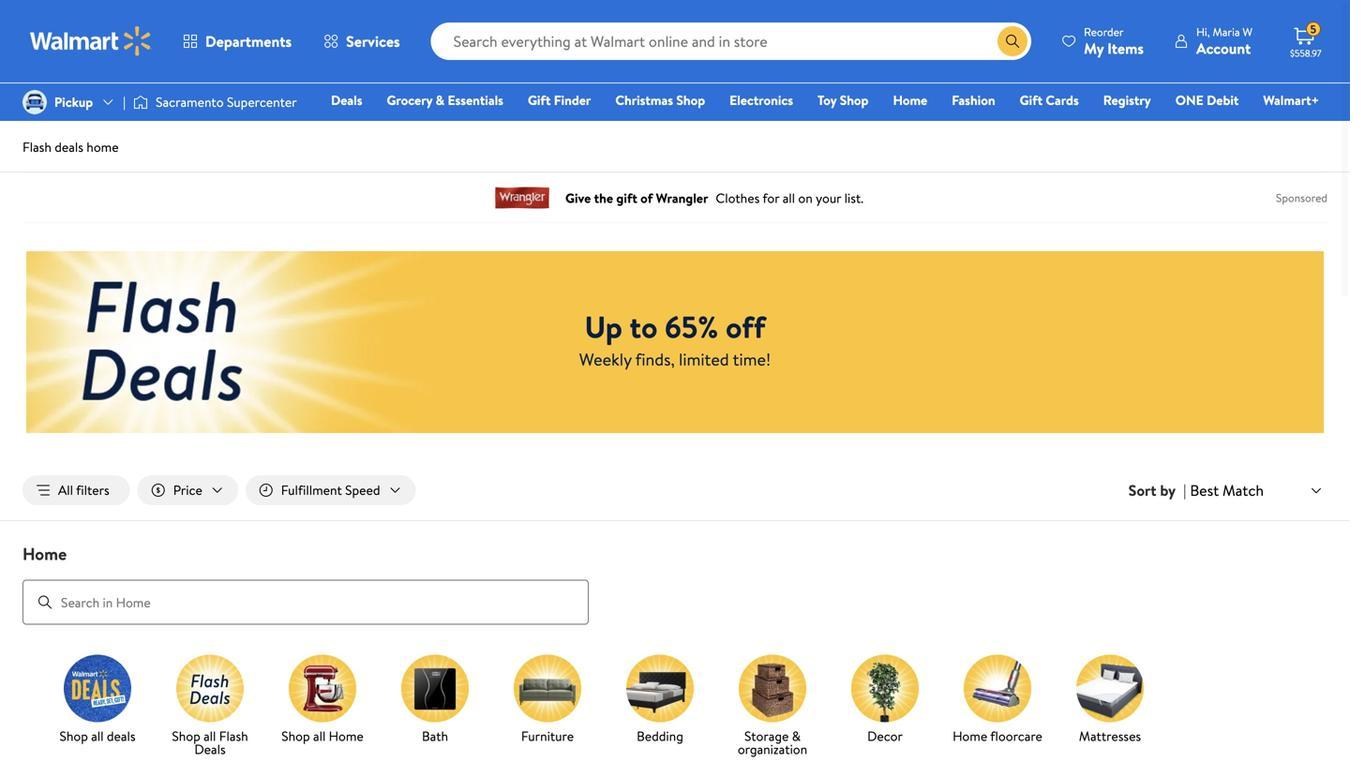 Task type: locate. For each thing, give the bounding box(es) containing it.
all for flash
[[204, 727, 216, 746]]

search icon image
[[1005, 34, 1020, 49]]

& inside storage & organization
[[792, 727, 801, 746]]

shop down the shop all. image
[[60, 727, 88, 746]]

deals inside shop all flash deals
[[194, 740, 226, 759]]

search image
[[38, 595, 53, 610]]

1 vertical spatial flash
[[219, 727, 248, 746]]

deals
[[55, 138, 83, 156], [107, 727, 136, 746]]

 image
[[23, 90, 47, 114]]

0 vertical spatial flash deals image
[[26, 251, 1324, 433]]

deals left home
[[55, 138, 83, 156]]

1 vertical spatial &
[[792, 727, 801, 746]]

shop inside shop all home link
[[282, 727, 310, 746]]

reorder
[[1084, 24, 1124, 40]]

electronics link
[[721, 90, 802, 110]]

shop inside shop all deals link
[[60, 727, 88, 746]]

fashion
[[952, 91, 995, 109]]

0 horizontal spatial all
[[91, 727, 104, 746]]

1 horizontal spatial flash
[[219, 727, 248, 746]]

2 gift from the left
[[1020, 91, 1043, 109]]

 image
[[133, 93, 148, 112]]

gift left cards
[[1020, 91, 1043, 109]]

finds,
[[635, 348, 675, 371]]

organization
[[738, 740, 808, 759]]

shop for shop all flash deals
[[172, 727, 200, 746]]

mattresses link
[[1061, 655, 1159, 747]]

| right by at the bottom right of page
[[1183, 480, 1186, 501]]

0 vertical spatial flash
[[23, 138, 51, 156]]

home floorcare link
[[949, 655, 1046, 747]]

shop inside toy shop link
[[840, 91, 869, 109]]

registry link
[[1095, 90, 1160, 110]]

0 horizontal spatial gift
[[528, 91, 551, 109]]

1 horizontal spatial |
[[1183, 480, 1186, 501]]

& right the grocery
[[436, 91, 445, 109]]

0 horizontal spatial &
[[436, 91, 445, 109]]

shop for shop all home
[[282, 727, 310, 746]]

0 vertical spatial deals
[[331, 91, 362, 109]]

mattresses image
[[1076, 655, 1144, 723]]

registry
[[1103, 91, 1151, 109]]

gift left finder
[[528, 91, 551, 109]]

deals link
[[323, 90, 371, 110]]

1 horizontal spatial gift
[[1020, 91, 1043, 109]]

flash inside shop all flash deals
[[219, 727, 248, 746]]

1 all from the left
[[91, 727, 104, 746]]

shop right shop all deals
[[172, 727, 200, 746]]

essentials
[[448, 91, 503, 109]]

furniture image
[[514, 655, 581, 723]]

0 vertical spatial &
[[436, 91, 445, 109]]

grocery & essentials
[[387, 91, 503, 109]]

home floorcare image
[[964, 655, 1031, 723]]

all
[[91, 727, 104, 746], [204, 727, 216, 746], [313, 727, 326, 746]]

|
[[123, 93, 126, 111], [1183, 480, 1186, 501]]

2 horizontal spatial all
[[313, 727, 326, 746]]

all filters
[[58, 481, 109, 499]]

& for organization
[[792, 727, 801, 746]]

flash left shop all home
[[219, 727, 248, 746]]

walmart image
[[30, 26, 152, 56]]

shop inside christmas shop link
[[676, 91, 705, 109]]

gift finder
[[528, 91, 591, 109]]

reorder my items
[[1084, 24, 1144, 59]]

Home search field
[[0, 543, 1350, 625]]

sort and filter section element
[[0, 460, 1350, 520]]

shop down shop all home image
[[282, 727, 310, 746]]

weekly
[[579, 348, 632, 371]]

up to 65% off weekly finds, limited time!
[[579, 306, 771, 371]]

all filters button
[[23, 475, 130, 505]]

toy shop link
[[809, 90, 877, 110]]

&
[[436, 91, 445, 109], [792, 727, 801, 746]]

shop right toy
[[840, 91, 869, 109]]

home down shop all home image
[[329, 727, 364, 746]]

1 horizontal spatial deals
[[107, 727, 136, 746]]

christmas shop link
[[607, 90, 714, 110]]

off
[[726, 306, 766, 348]]

by
[[1160, 480, 1176, 501]]

departments
[[205, 31, 292, 52]]

flash deals image
[[26, 251, 1324, 433], [176, 655, 244, 723]]

shop all home
[[282, 727, 364, 746]]

0 horizontal spatial |
[[123, 93, 126, 111]]

home up search 'image'
[[23, 543, 67, 566]]

0 horizontal spatial flash
[[23, 138, 51, 156]]

sacramento
[[156, 93, 224, 111]]

1 horizontal spatial all
[[204, 727, 216, 746]]

0 vertical spatial deals
[[55, 138, 83, 156]]

price button
[[138, 475, 238, 505]]

1 horizontal spatial &
[[792, 727, 801, 746]]

supercenter
[[227, 93, 297, 111]]

shop right christmas at the left of the page
[[676, 91, 705, 109]]

1 horizontal spatial deals
[[331, 91, 362, 109]]

1 vertical spatial deals
[[194, 740, 226, 759]]

account
[[1196, 38, 1251, 59]]

all
[[58, 481, 73, 499]]

bath link
[[386, 655, 484, 747]]

home link
[[885, 90, 936, 110]]

1 gift from the left
[[528, 91, 551, 109]]

0 vertical spatial |
[[123, 93, 126, 111]]

flash
[[23, 138, 51, 156], [219, 727, 248, 746]]

bath image
[[401, 655, 469, 723]]

shop inside shop all flash deals
[[172, 727, 200, 746]]

shop all flash deals
[[172, 727, 248, 759]]

& right storage
[[792, 727, 801, 746]]

shop all home link
[[274, 655, 371, 747]]

0 horizontal spatial deals
[[194, 740, 226, 759]]

1 vertical spatial |
[[1183, 480, 1186, 501]]

to
[[630, 306, 658, 348]]

walmart+ link
[[1255, 90, 1328, 110]]

| inside sort and filter section element
[[1183, 480, 1186, 501]]

shop all home image
[[289, 655, 356, 723]]

5
[[1310, 21, 1317, 37]]

shop for shop all deals
[[60, 727, 88, 746]]

electronics
[[730, 91, 793, 109]]

home
[[893, 91, 928, 109], [23, 543, 67, 566], [329, 727, 364, 746], [953, 727, 988, 746]]

3 all from the left
[[313, 727, 326, 746]]

departments button
[[167, 19, 308, 64]]

deals down the shop all. image
[[107, 727, 136, 746]]

pickup
[[54, 93, 93, 111]]

| right pickup
[[123, 93, 126, 111]]

0 horizontal spatial deals
[[55, 138, 83, 156]]

items
[[1107, 38, 1144, 59]]

1 vertical spatial flash deals image
[[176, 655, 244, 723]]

services
[[346, 31, 400, 52]]

christmas shop
[[615, 91, 705, 109]]

best match
[[1190, 480, 1264, 501]]

deals
[[331, 91, 362, 109], [194, 740, 226, 759]]

price
[[173, 481, 202, 499]]

Walmart Site-Wide search field
[[431, 23, 1032, 60]]

shop
[[676, 91, 705, 109], [840, 91, 869, 109], [60, 727, 88, 746], [172, 727, 200, 746], [282, 727, 310, 746]]

1 vertical spatial deals
[[107, 727, 136, 746]]

gift inside 'link'
[[1020, 91, 1043, 109]]

all inside shop all flash deals
[[204, 727, 216, 746]]

maria
[[1213, 24, 1240, 40]]

sacramento supercenter
[[156, 93, 297, 111]]

shop all deals
[[60, 727, 136, 746]]

flash left home
[[23, 138, 51, 156]]

2 all from the left
[[204, 727, 216, 746]]

w
[[1243, 24, 1253, 40]]

storage & organization image
[[739, 655, 806, 723]]

christmas
[[615, 91, 673, 109]]

gift for gift finder
[[528, 91, 551, 109]]



Task type: describe. For each thing, give the bounding box(es) containing it.
finder
[[554, 91, 591, 109]]

speed
[[345, 481, 380, 499]]

flash deals home
[[23, 138, 119, 156]]

gift cards
[[1020, 91, 1079, 109]]

gift for gift cards
[[1020, 91, 1043, 109]]

mattresses
[[1079, 727, 1141, 746]]

home floorcare
[[953, 727, 1043, 746]]

storage & organization link
[[724, 655, 821, 760]]

match
[[1223, 480, 1264, 501]]

Search in Home search field
[[23, 580, 589, 625]]

storage & organization
[[738, 727, 808, 759]]

hi,
[[1196, 24, 1210, 40]]

bedding
[[637, 727, 683, 746]]

Search search field
[[431, 23, 1032, 60]]

furniture link
[[499, 655, 596, 747]]

filters
[[76, 481, 109, 499]]

toy
[[818, 91, 837, 109]]

gift finder link
[[519, 90, 599, 110]]

bedding link
[[611, 655, 709, 747]]

grocery & essentials link
[[378, 90, 512, 110]]

shop all. image
[[64, 655, 131, 723]]

hi, maria w account
[[1196, 24, 1253, 59]]

floorcare
[[990, 727, 1043, 746]]

toy shop
[[818, 91, 869, 109]]

sort
[[1129, 480, 1157, 501]]

time!
[[733, 348, 771, 371]]

home inside search field
[[23, 543, 67, 566]]

storage
[[745, 727, 789, 746]]

best
[[1190, 480, 1219, 501]]

cards
[[1046, 91, 1079, 109]]

sort by |
[[1129, 480, 1186, 501]]

furniture
[[521, 727, 574, 746]]

bath
[[422, 727, 448, 746]]

one debit link
[[1167, 90, 1247, 110]]

sponsored
[[1276, 190, 1328, 206]]

decor
[[867, 727, 903, 746]]

& for essentials
[[436, 91, 445, 109]]

home left fashion link
[[893, 91, 928, 109]]

65%
[[665, 306, 719, 348]]

decor link
[[836, 655, 934, 747]]

bedding image
[[626, 655, 694, 723]]

fulfillment speed button
[[245, 475, 416, 505]]

fashion link
[[943, 90, 1004, 110]]

services button
[[308, 19, 416, 64]]

my
[[1084, 38, 1104, 59]]

fulfillment
[[281, 481, 342, 499]]

limited
[[679, 348, 729, 371]]

home
[[87, 138, 119, 156]]

shop all deals link
[[49, 655, 146, 747]]

best match button
[[1186, 478, 1328, 503]]

grocery
[[387, 91, 433, 109]]

debit
[[1207, 91, 1239, 109]]

shop all flash deals link
[[161, 655, 259, 760]]

$558.97
[[1290, 47, 1322, 60]]

up
[[585, 306, 622, 348]]

walmart+
[[1263, 91, 1319, 109]]

flash deals image inside shop all flash deals link
[[176, 655, 244, 723]]

decor image
[[851, 655, 919, 723]]

all for deals
[[91, 727, 104, 746]]

one debit
[[1176, 91, 1239, 109]]

gift cards link
[[1011, 90, 1087, 110]]

all for home
[[313, 727, 326, 746]]

fulfillment speed
[[281, 481, 380, 499]]

one
[[1176, 91, 1204, 109]]

home left floorcare
[[953, 727, 988, 746]]



Task type: vqa. For each thing, say whether or not it's contained in the screenshot.
Items?
no



